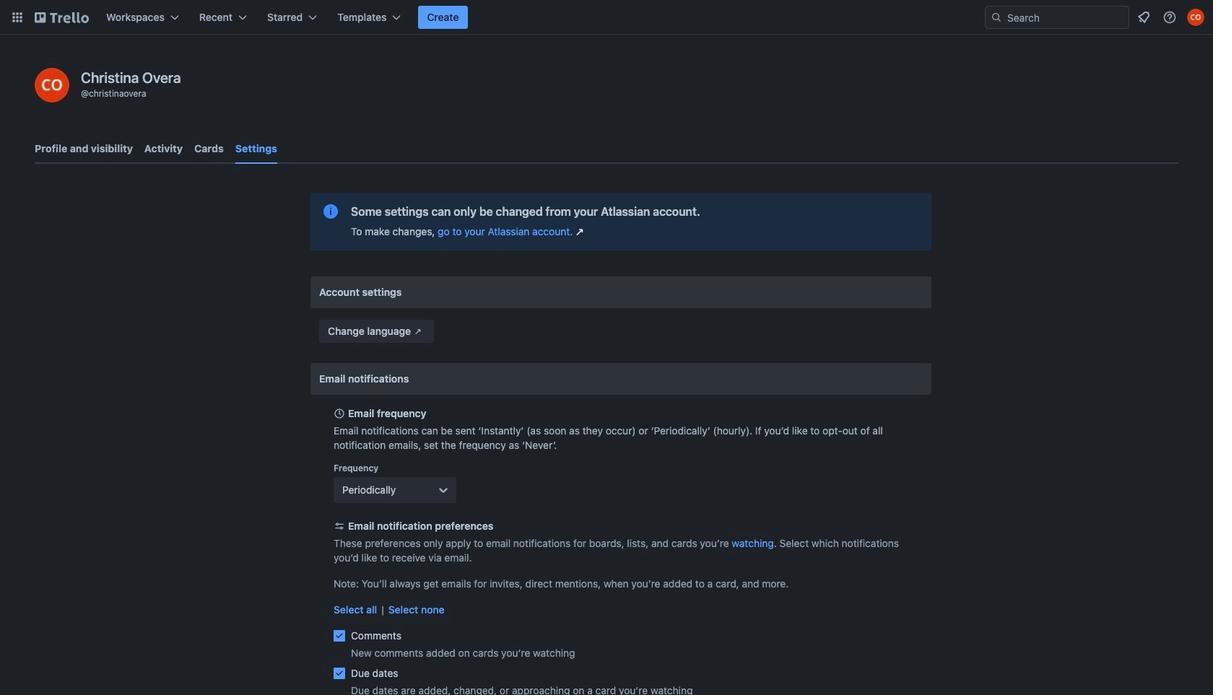 Task type: vqa. For each thing, say whether or not it's contained in the screenshot.
left Christina Overa (christinaovera) Image
yes



Task type: describe. For each thing, give the bounding box(es) containing it.
primary element
[[0, 0, 1214, 35]]

christina overa (christinaovera) image
[[35, 68, 69, 103]]

search image
[[991, 12, 1003, 23]]

0 notifications image
[[1136, 9, 1153, 26]]

christina overa (christinaovera) image
[[1188, 9, 1205, 26]]



Task type: locate. For each thing, give the bounding box(es) containing it.
sm image
[[411, 324, 426, 339]]

back to home image
[[35, 6, 89, 29]]

Search field
[[1003, 7, 1129, 27]]

open information menu image
[[1163, 10, 1178, 25]]



